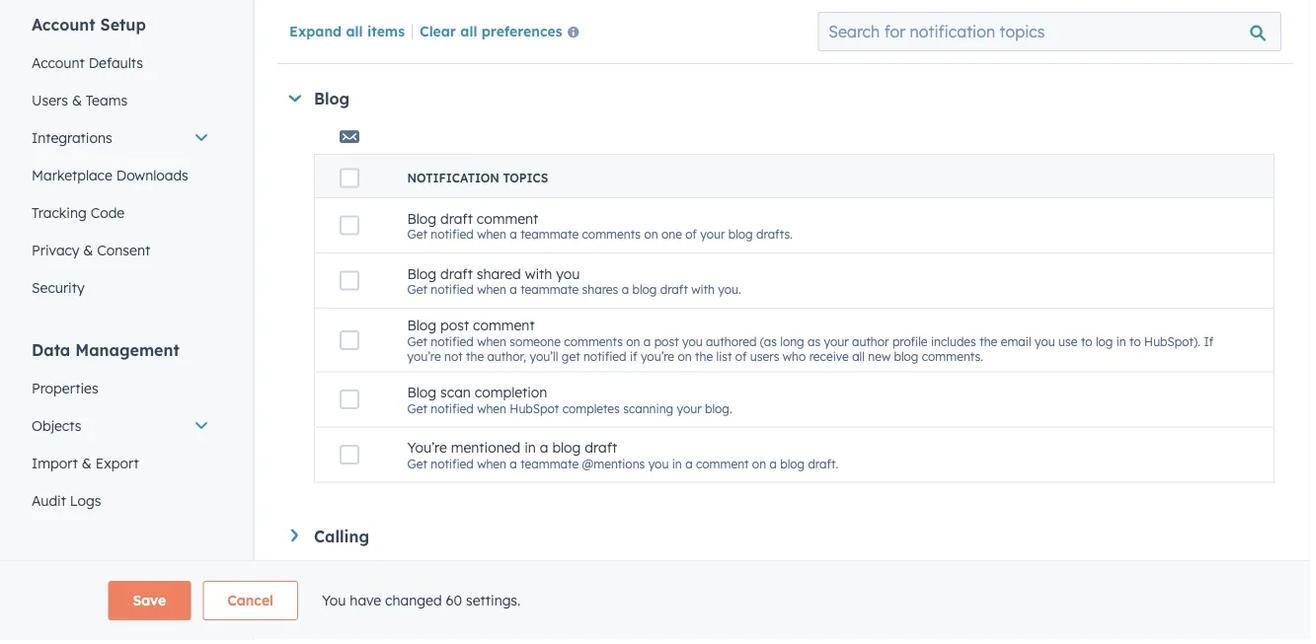 Task type: describe. For each thing, give the bounding box(es) containing it.
data management element
[[20, 340, 221, 520]]

scan
[[441, 384, 471, 401]]

tracking code link
[[20, 195, 221, 232]]

account setup element
[[20, 14, 221, 307]]

on right based
[[878, 19, 892, 33]]

blog post comment get notified when someone comments on a post you authored (as long as your author profile includes the email you use to log in to hubspot). if you're not the author, you'll get notified if you're on the list of users who receive all new blog comments.
[[407, 317, 1214, 364]]

you.
[[718, 282, 741, 297]]

blog left draft.
[[780, 457, 805, 471]]

Search for notification topics search field
[[818, 12, 1282, 51]]

(as
[[760, 334, 777, 349]]

1 horizontal spatial in
[[672, 457, 682, 471]]

long
[[780, 334, 804, 349]]

tools
[[32, 554, 72, 574]]

if
[[1204, 334, 1214, 349]]

notified right items
[[431, 19, 474, 33]]

account defaults link
[[20, 44, 221, 82]]

properties
[[32, 380, 98, 397]]

when inside blog draft comment get notified when a teammate comments on one of your blog drafts.
[[477, 227, 507, 242]]

authored
[[706, 334, 757, 349]]

clear all preferences button
[[420, 20, 587, 44]]

tracking
[[32, 204, 87, 222]]

items
[[367, 22, 405, 39]]

your inside blog post comment get notified when someone comments on a post you authored (as long as your author profile includes the email you use to log in to hubspot). if you're not the author, you'll get notified if you're on the list of users who receive all new blog comments.
[[824, 334, 849, 349]]

properties link
[[20, 370, 221, 408]]

get inside 'blog scan completion get notified when hubspot completes scanning your blog.'
[[407, 401, 427, 416]]

defaults
[[89, 54, 143, 72]]

of inside blog post comment get notified when someone comments on a post you authored (as long as your author profile includes the email you use to log in to hubspot). if you're not the author, you'll get notified if you're on the list of users who receive all new blog comments.
[[736, 349, 747, 364]]

set
[[984, 19, 1000, 33]]

marketplace
[[32, 167, 112, 184]]

1 when from the top
[[477, 19, 507, 33]]

blog down completes
[[552, 439, 581, 457]]

data management
[[32, 341, 179, 360]]

integrations button
[[20, 119, 221, 157]]

when inside you're mentioned in a blog draft get notified when a teammate @mentions you in a comment on a blog draft.
[[477, 457, 507, 471]]

you left set
[[960, 19, 980, 33]]

users
[[750, 349, 780, 364]]

blog for blog draft shared with you get notified when a teammate shares a blog draft with you.
[[407, 265, 437, 282]]

all for clear
[[460, 22, 477, 39]]

cancel button
[[203, 582, 298, 621]]

who
[[783, 349, 806, 364]]

users & teams
[[32, 92, 127, 109]]

account setup
[[32, 15, 146, 35]]

your left ad
[[510, 19, 535, 33]]

get inside blog draft shared with you get notified when a teammate shares a blog draft with you.
[[407, 282, 427, 297]]

consent
[[97, 242, 150, 259]]

your inside 'blog scan completion get notified when hubspot completes scanning your blog.'
[[677, 401, 702, 416]]

on left list on the bottom right of page
[[678, 349, 692, 364]]

one
[[662, 227, 682, 242]]

account for account defaults
[[32, 54, 85, 72]]

list
[[716, 349, 732, 364]]

hubspot).
[[1145, 334, 1201, 349]]

get inside you're mentioned in a blog draft get notified when a teammate @mentions you in a comment on a blog draft.
[[407, 457, 427, 471]]

profile
[[893, 334, 928, 349]]

up.
[[1004, 19, 1021, 33]]

blog.
[[705, 401, 732, 416]]

author
[[852, 334, 889, 349]]

get notified when your ad sequence ads are automatically started or paused based on the criteria you set up.
[[407, 19, 1021, 33]]

when inside 'blog scan completion get notified when hubspot completes scanning your blog.'
[[477, 401, 507, 416]]

changed
[[385, 593, 442, 610]]

cancel
[[227, 593, 273, 610]]

calling button
[[291, 527, 1275, 547]]

0 horizontal spatial with
[[525, 265, 552, 282]]

import & export link
[[20, 445, 221, 483]]

expand all items
[[289, 22, 405, 39]]

& for teams
[[72, 92, 82, 109]]

comment inside you're mentioned in a blog draft get notified when a teammate @mentions you in a comment on a blog draft.
[[696, 457, 749, 471]]

comment for blog draft comment
[[477, 210, 539, 227]]

notified left if
[[584, 349, 627, 364]]

1 to from the left
[[1081, 334, 1093, 349]]

audit
[[32, 493, 66, 510]]

you have changed 60 settings.
[[322, 593, 521, 610]]

on right the get
[[626, 334, 640, 349]]

code
[[91, 204, 125, 222]]

privacy & consent
[[32, 242, 150, 259]]

& for export
[[82, 455, 92, 473]]

marketplace downloads link
[[20, 157, 221, 195]]

draft left shared
[[441, 265, 473, 282]]

ad
[[538, 19, 553, 33]]

draft inside blog draft comment get notified when a teammate comments on one of your blog drafts.
[[441, 210, 473, 227]]

caret image
[[289, 95, 301, 102]]

automatically
[[658, 19, 734, 33]]

are
[[636, 19, 654, 33]]

clear
[[420, 22, 456, 39]]

get
[[562, 349, 580, 364]]

import
[[32, 455, 78, 473]]

all for expand
[[346, 22, 363, 39]]

security
[[32, 279, 85, 297]]

started
[[737, 19, 778, 33]]

audit logs
[[32, 493, 101, 510]]

teammate inside blog draft comment get notified when a teammate comments on one of your blog drafts.
[[521, 227, 579, 242]]

blog for blog post comment get notified when someone comments on a post you authored (as long as your author profile includes the email you use to log in to hubspot). if you're not the author, you'll get notified if you're on the list of users who receive all new blog comments.
[[407, 317, 437, 334]]

blog scan completion get notified when hubspot completes scanning your blog.
[[407, 384, 732, 416]]

1 horizontal spatial post
[[654, 334, 679, 349]]

the left the email at the bottom right of the page
[[980, 334, 998, 349]]

marketplace downloads
[[32, 167, 188, 184]]

notification topics
[[407, 171, 548, 186]]

blog draft shared with you get notified when a teammate shares a blog draft with you.
[[407, 265, 741, 297]]

privacy
[[32, 242, 79, 259]]

import & export
[[32, 455, 139, 473]]

comments.
[[922, 349, 984, 364]]

export
[[96, 455, 139, 473]]

& for consent
[[83, 242, 93, 259]]

the right not
[[466, 349, 484, 364]]

sequence
[[556, 19, 609, 33]]

someone
[[510, 334, 561, 349]]

comment for blog post comment
[[473, 317, 535, 334]]



Task type: locate. For each thing, give the bounding box(es) containing it.
1 vertical spatial comment
[[473, 317, 535, 334]]

0 horizontal spatial of
[[686, 227, 697, 242]]

all left new
[[852, 349, 865, 364]]

get inside blog post comment get notified when someone comments on a post you authored (as long as your author profile includes the email you use to log in to hubspot). if you're not the author, you'll get notified if you're on the list of users who receive all new blog comments.
[[407, 334, 427, 349]]

paused
[[796, 19, 837, 33]]

of
[[686, 227, 697, 242], [736, 349, 747, 364]]

blog for blog draft comment get notified when a teammate comments on one of your blog drafts.
[[407, 210, 437, 227]]

expand
[[289, 22, 342, 39]]

blog left the drafts.
[[729, 227, 753, 242]]

audit logs link
[[20, 483, 221, 520]]

all inside blog post comment get notified when someone comments on a post you authored (as long as your author profile includes the email you use to log in to hubspot). if you're not the author, you'll get notified if you're on the list of users who receive all new blog comments.
[[852, 349, 865, 364]]

account up account defaults
[[32, 15, 95, 35]]

ads
[[612, 19, 633, 33]]

when
[[477, 19, 507, 33], [477, 227, 507, 242], [477, 282, 507, 297], [477, 334, 507, 349], [477, 401, 507, 416], [477, 457, 507, 471]]

all inside 'button'
[[460, 22, 477, 39]]

notified inside you're mentioned in a blog draft get notified when a teammate @mentions you in a comment on a blog draft.
[[431, 457, 474, 471]]

integrations
[[32, 129, 112, 147]]

draft down completes
[[585, 439, 617, 457]]

in down scanning
[[672, 457, 682, 471]]

blog draft comment get notified when a teammate comments on one of your blog drafts.
[[407, 210, 793, 242]]

notified left shared
[[431, 282, 474, 297]]

@mentions
[[582, 457, 645, 471]]

you're right if
[[641, 349, 675, 364]]

your right one
[[700, 227, 725, 242]]

get up you're
[[407, 401, 427, 416]]

receive
[[809, 349, 849, 364]]

notified inside 'blog scan completion get notified when hubspot completes scanning your blog.'
[[431, 401, 474, 416]]

1 get from the top
[[407, 19, 427, 33]]

1 vertical spatial of
[[736, 349, 747, 364]]

3 get from the top
[[407, 282, 427, 297]]

have
[[350, 593, 381, 610]]

teammate up blog draft shared with you get notified when a teammate shares a blog draft with you.
[[521, 227, 579, 242]]

data
[[32, 341, 70, 360]]

blog for blog scan completion get notified when hubspot completes scanning your blog.
[[407, 384, 437, 401]]

notified up 'scan'
[[431, 334, 474, 349]]

1 horizontal spatial with
[[691, 282, 715, 297]]

blog right shares on the top left of the page
[[633, 282, 657, 297]]

caret image
[[291, 530, 298, 543]]

blog
[[314, 89, 350, 109], [407, 210, 437, 227], [407, 265, 437, 282], [407, 317, 437, 334], [407, 384, 437, 401]]

you inside blog draft shared with you get notified when a teammate shares a blog draft with you.
[[556, 265, 580, 282]]

you left list on the bottom right of page
[[682, 334, 703, 349]]

0 horizontal spatial you're
[[407, 349, 441, 364]]

you inside you're mentioned in a blog draft get notified when a teammate @mentions you in a comment on a blog draft.
[[648, 457, 669, 471]]

0 horizontal spatial in
[[525, 439, 536, 457]]

as
[[808, 334, 821, 349]]

notified
[[431, 19, 474, 33], [431, 227, 474, 242], [431, 282, 474, 297], [431, 334, 474, 349], [584, 349, 627, 364], [431, 401, 474, 416], [431, 457, 474, 471]]

1 horizontal spatial you're
[[641, 349, 675, 364]]

a inside blog draft comment get notified when a teammate comments on one of your blog drafts.
[[510, 227, 517, 242]]

settings.
[[466, 593, 521, 610]]

privacy & consent link
[[20, 232, 221, 270]]

you're
[[407, 349, 441, 364], [641, 349, 675, 364]]

your left 'blog.'
[[677, 401, 702, 416]]

on left one
[[644, 227, 658, 242]]

shared
[[477, 265, 521, 282]]

comment inside blog post comment get notified when someone comments on a post you authored (as long as your author profile includes the email you use to log in to hubspot). if you're not the author, you'll get notified if you're on the list of users who receive all new blog comments.
[[473, 317, 535, 334]]

1 account from the top
[[32, 15, 95, 35]]

with
[[525, 265, 552, 282], [691, 282, 715, 297]]

when up author,
[[477, 282, 507, 297]]

notified inside blog draft comment get notified when a teammate comments on one of your blog drafts.
[[431, 227, 474, 242]]

blog inside blog post comment get notified when someone comments on a post you authored (as long as your author profile includes the email you use to log in to hubspot). if you're not the author, you'll get notified if you're on the list of users who receive all new blog comments.
[[894, 349, 919, 364]]

& inside data management element
[[82, 455, 92, 473]]

downloads
[[116, 167, 188, 184]]

management
[[75, 341, 179, 360]]

preferences
[[482, 22, 563, 39]]

on inside blog draft comment get notified when a teammate comments on one of your blog drafts.
[[644, 227, 658, 242]]

1 vertical spatial account
[[32, 54, 85, 72]]

of right list on the bottom right of page
[[736, 349, 747, 364]]

0 horizontal spatial to
[[1081, 334, 1093, 349]]

post right if
[[654, 334, 679, 349]]

1 you're from the left
[[407, 349, 441, 364]]

0 vertical spatial &
[[72, 92, 82, 109]]

get
[[407, 19, 427, 33], [407, 227, 427, 242], [407, 282, 427, 297], [407, 334, 427, 349], [407, 401, 427, 416], [407, 457, 427, 471]]

all
[[346, 22, 363, 39], [460, 22, 477, 39], [852, 349, 865, 364]]

use
[[1059, 334, 1078, 349]]

1 teammate from the top
[[521, 227, 579, 242]]

account for account setup
[[32, 15, 95, 35]]

2 to from the left
[[1130, 334, 1141, 349]]

when left ad
[[477, 19, 507, 33]]

or
[[781, 19, 793, 33]]

1 vertical spatial &
[[83, 242, 93, 259]]

get down notification
[[407, 227, 427, 242]]

a inside blog post comment get notified when someone comments on a post you authored (as long as your author profile includes the email you use to log in to hubspot). if you're not the author, you'll get notified if you're on the list of users who receive all new blog comments.
[[644, 334, 651, 349]]

comment down 'topics'
[[477, 210, 539, 227]]

teams
[[86, 92, 127, 109]]

& right users
[[72, 92, 82, 109]]

calling
[[314, 527, 369, 547]]

blog inside blog post comment get notified when someone comments on a post you authored (as long as your author profile includes the email you use to log in to hubspot). if you're not the author, you'll get notified if you're on the list of users who receive all new blog comments.
[[407, 317, 437, 334]]

save button
[[108, 582, 191, 621]]

notified inside blog draft shared with you get notified when a teammate shares a blog draft with you.
[[431, 282, 474, 297]]

3 when from the top
[[477, 282, 507, 297]]

your right as
[[824, 334, 849, 349]]

draft.
[[808, 457, 839, 471]]

1 horizontal spatial of
[[736, 349, 747, 364]]

& right the privacy
[[83, 242, 93, 259]]

blog inside blog draft shared with you get notified when a teammate shares a blog draft with you.
[[407, 265, 437, 282]]

teammate down hubspot
[[521, 457, 579, 471]]

2 account from the top
[[32, 54, 85, 72]]

users
[[32, 92, 68, 109]]

2 teammate from the top
[[521, 282, 579, 297]]

in down hubspot
[[525, 439, 536, 457]]

0 vertical spatial teammate
[[521, 227, 579, 242]]

comment down 'blog.'
[[696, 457, 749, 471]]

6 when from the top
[[477, 457, 507, 471]]

post
[[441, 317, 469, 334], [654, 334, 679, 349]]

comment
[[477, 210, 539, 227], [473, 317, 535, 334], [696, 457, 749, 471]]

of inside blog draft comment get notified when a teammate comments on one of your blog drafts.
[[686, 227, 697, 242]]

& left export
[[82, 455, 92, 473]]

blog inside 'blog scan completion get notified when hubspot completes scanning your blog.'
[[407, 384, 437, 401]]

notification
[[407, 171, 500, 186]]

security link
[[20, 270, 221, 307]]

all left items
[[346, 22, 363, 39]]

0 vertical spatial comment
[[477, 210, 539, 227]]

0 horizontal spatial all
[[346, 22, 363, 39]]

2 you're from the left
[[641, 349, 675, 364]]

to left the log
[[1081, 334, 1093, 349]]

blog inside blog draft comment get notified when a teammate comments on one of your blog drafts.
[[729, 227, 753, 242]]

to right the log
[[1130, 334, 1141, 349]]

get right items
[[407, 19, 427, 33]]

1 horizontal spatial all
[[460, 22, 477, 39]]

60
[[446, 593, 462, 610]]

completion
[[475, 384, 548, 401]]

with left you.
[[691, 282, 715, 297]]

1 horizontal spatial to
[[1130, 334, 1141, 349]]

2 horizontal spatial all
[[852, 349, 865, 364]]

0 vertical spatial comments
[[582, 227, 641, 242]]

notified up you're
[[431, 401, 474, 416]]

teammate left shares on the top left of the page
[[521, 282, 579, 297]]

when right not
[[477, 334, 507, 349]]

your
[[510, 19, 535, 33], [700, 227, 725, 242], [824, 334, 849, 349], [677, 401, 702, 416]]

users & teams link
[[20, 82, 221, 119]]

2 when from the top
[[477, 227, 507, 242]]

comment up author,
[[473, 317, 535, 334]]

you
[[322, 593, 346, 610]]

comments inside blog post comment get notified when someone comments on a post you authored (as long as your author profile includes the email you use to log in to hubspot). if you're not the author, you'll get notified if you're on the list of users who receive all new blog comments.
[[564, 334, 623, 349]]

your inside blog draft comment get notified when a teammate comments on one of your blog drafts.
[[700, 227, 725, 242]]

based
[[841, 19, 875, 33]]

hubspot
[[510, 401, 559, 416]]

when right you're
[[477, 457, 507, 471]]

you left use
[[1035, 334, 1055, 349]]

drafts.
[[756, 227, 793, 242]]

you right the @mentions
[[648, 457, 669, 471]]

get left shared
[[407, 282, 427, 297]]

teammate inside blog draft shared with you get notified when a teammate shares a blog draft with you.
[[521, 282, 579, 297]]

you left shares on the top left of the page
[[556, 265, 580, 282]]

topics
[[503, 171, 548, 186]]

4 get from the top
[[407, 334, 427, 349]]

0 horizontal spatial post
[[441, 317, 469, 334]]

scanning
[[623, 401, 674, 416]]

teammate inside you're mentioned in a blog draft get notified when a teammate @mentions you in a comment on a blog draft.
[[521, 457, 579, 471]]

account up users
[[32, 54, 85, 72]]

comments inside blog draft comment get notified when a teammate comments on one of your blog drafts.
[[582, 227, 641, 242]]

if
[[630, 349, 638, 364]]

get inside blog draft comment get notified when a teammate comments on one of your blog drafts.
[[407, 227, 427, 242]]

teammate
[[521, 227, 579, 242], [521, 282, 579, 297], [521, 457, 579, 471]]

get left mentioned
[[407, 457, 427, 471]]

blog right new
[[894, 349, 919, 364]]

on
[[878, 19, 892, 33], [644, 227, 658, 242], [626, 334, 640, 349], [678, 349, 692, 364], [752, 457, 766, 471]]

blog inside blog draft shared with you get notified when a teammate shares a blog draft with you.
[[633, 282, 657, 297]]

objects
[[32, 418, 81, 435]]

post up not
[[441, 317, 469, 334]]

criteria
[[917, 19, 956, 33]]

draft down one
[[660, 282, 688, 297]]

you're mentioned in a blog draft get notified when a teammate @mentions you in a comment on a blog draft.
[[407, 439, 839, 471]]

5 when from the top
[[477, 401, 507, 416]]

blog inside blog draft comment get notified when a teammate comments on one of your blog drafts.
[[407, 210, 437, 227]]

mentioned
[[451, 439, 521, 457]]

2 vertical spatial teammate
[[521, 457, 579, 471]]

0 vertical spatial account
[[32, 15, 95, 35]]

draft down notification
[[441, 210, 473, 227]]

5 get from the top
[[407, 401, 427, 416]]

blog for blog
[[314, 89, 350, 109]]

all right clear
[[460, 22, 477, 39]]

2 get from the top
[[407, 227, 427, 242]]

you're left not
[[407, 349, 441, 364]]

comments left if
[[564, 334, 623, 349]]

when right 'scan'
[[477, 401, 507, 416]]

you're
[[407, 439, 447, 457]]

objects button
[[20, 408, 221, 445]]

log
[[1096, 334, 1113, 349]]

1 vertical spatial teammate
[[521, 282, 579, 297]]

in inside blog post comment get notified when someone comments on a post you authored (as long as your author profile includes the email you use to log in to hubspot). if you're not the author, you'll get notified if you're on the list of users who receive all new blog comments.
[[1117, 334, 1127, 349]]

not
[[444, 349, 463, 364]]

includes
[[931, 334, 977, 349]]

when up shared
[[477, 227, 507, 242]]

the left list on the bottom right of page
[[695, 349, 713, 364]]

new
[[868, 349, 891, 364]]

when inside blog draft shared with you get notified when a teammate shares a blog draft with you.
[[477, 282, 507, 297]]

comments up shares on the top left of the page
[[582, 227, 641, 242]]

6 get from the top
[[407, 457, 427, 471]]

draft inside you're mentioned in a blog draft get notified when a teammate @mentions you in a comment on a blog draft.
[[585, 439, 617, 457]]

the left criteria on the right of the page
[[896, 19, 914, 33]]

0 vertical spatial of
[[686, 227, 697, 242]]

account
[[32, 15, 95, 35], [32, 54, 85, 72]]

on inside you're mentioned in a blog draft get notified when a teammate @mentions you in a comment on a blog draft.
[[752, 457, 766, 471]]

get left not
[[407, 334, 427, 349]]

of right one
[[686, 227, 697, 242]]

3 teammate from the top
[[521, 457, 579, 471]]

account defaults
[[32, 54, 143, 72]]

draft
[[441, 210, 473, 227], [441, 265, 473, 282], [660, 282, 688, 297], [585, 439, 617, 457]]

tracking code
[[32, 204, 125, 222]]

comment inside blog draft comment get notified when a teammate comments on one of your blog drafts.
[[477, 210, 539, 227]]

1 vertical spatial comments
[[564, 334, 623, 349]]

completes
[[563, 401, 620, 416]]

notified down 'scan'
[[431, 457, 474, 471]]

on left draft.
[[752, 457, 766, 471]]

4 when from the top
[[477, 334, 507, 349]]

expand all items button
[[289, 22, 405, 39]]

2 horizontal spatial in
[[1117, 334, 1127, 349]]

with right shared
[[525, 265, 552, 282]]

in right the log
[[1117, 334, 1127, 349]]

notified down notification
[[431, 227, 474, 242]]

2 vertical spatial comment
[[696, 457, 749, 471]]

account inside account defaults link
[[32, 54, 85, 72]]

clear all preferences
[[420, 22, 563, 39]]

when inside blog post comment get notified when someone comments on a post you authored (as long as your author profile includes the email you use to log in to hubspot). if you're not the author, you'll get notified if you're on the list of users who receive all new blog comments.
[[477, 334, 507, 349]]

2 vertical spatial &
[[82, 455, 92, 473]]

&
[[72, 92, 82, 109], [83, 242, 93, 259], [82, 455, 92, 473]]



Task type: vqa. For each thing, say whether or not it's contained in the screenshot.


